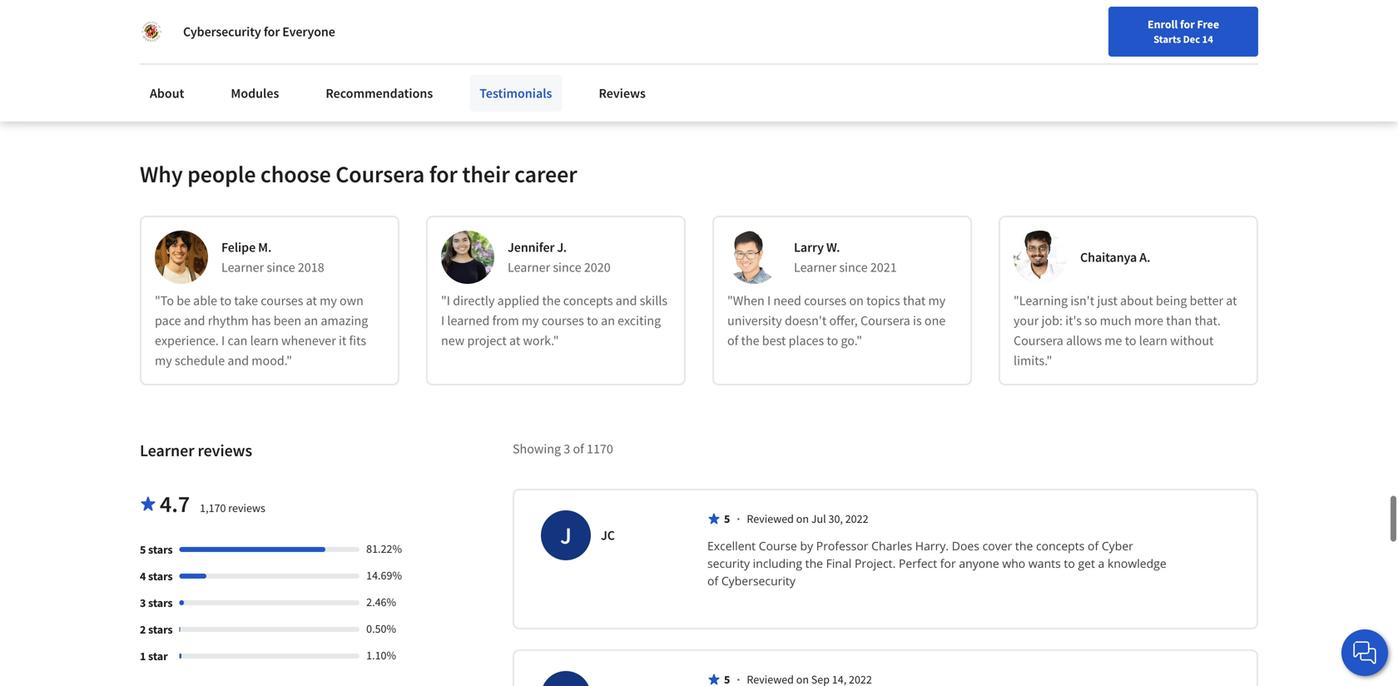 Task type: describe. For each thing, give the bounding box(es) containing it.
of down security
[[708, 573, 719, 589]]

larry w. learner since 2021
[[794, 239, 897, 276]]

at inside "i directly applied the concepts and skills i learned from my courses to an exciting new project at work."
[[510, 332, 521, 349]]

on inside "when i need courses on topics that my university doesn't offer, coursera is one of the best places to go."
[[850, 292, 864, 309]]

my left 'own'
[[320, 292, 337, 309]]

need
[[774, 292, 802, 309]]

learner for felipe
[[221, 259, 264, 276]]

to inside the excellent course by professor charles harry. does cover the concepts of cyber security including the final project. perfect for anyone who wants to get a knowledge of cybersecurity
[[1064, 555, 1075, 571]]

for inside the excellent course by professor charles harry. does cover the concepts of cyber security including the final project. perfect for anyone who wants to get a knowledge of cybersecurity
[[941, 555, 956, 571]]

an inside "i directly applied the concepts and skills i learned from my courses to an exciting new project at work."
[[601, 312, 615, 329]]

"i directly applied the concepts and skills i learned from my courses to an exciting new project at work."
[[441, 292, 668, 349]]

modules
[[231, 85, 279, 102]]

concepts inside "i directly applied the concepts and skills i learned from my courses to an exciting new project at work."
[[563, 292, 613, 309]]

job:
[[1042, 312, 1063, 329]]

their
[[462, 160, 510, 189]]

show notifications image
[[1174, 21, 1194, 41]]

harry.
[[916, 538, 949, 554]]

limits."
[[1014, 352, 1053, 369]]

why people choose coursera for their career
[[140, 160, 577, 189]]

cybersecurity for everyone
[[183, 23, 335, 40]]

felipe m. learner since 2018
[[221, 239, 324, 276]]

an inside "to be able to take courses at my own pace and rhythm has been an amazing experience. i can learn whenever it fits my schedule and mood."
[[304, 312, 318, 329]]

star
[[148, 649, 168, 664]]

recommendations link
[[316, 75, 443, 112]]

about
[[150, 85, 184, 102]]

go."
[[841, 332, 863, 349]]

"when
[[728, 292, 765, 309]]

3 stars
[[140, 595, 173, 610]]

2.46%
[[366, 595, 396, 609]]

chaitanya
[[1081, 249, 1137, 266]]

perfect
[[899, 555, 938, 571]]

courses inside "to be able to take courses at my own pace and rhythm has been an amazing experience. i can learn whenever it fits my schedule and mood."
[[261, 292, 303, 309]]

people
[[187, 160, 256, 189]]

2022
[[846, 511, 869, 526]]

i inside "when i need courses on topics that my university doesn't offer, coursera is one of the best places to go."
[[768, 292, 771, 309]]

jc
[[601, 527, 615, 544]]

collection element
[[130, 0, 1269, 106]]

able
[[193, 292, 217, 309]]

one
[[925, 312, 946, 329]]

testimonials
[[480, 85, 552, 102]]

to inside ""learning isn't just about being better at your job: it's so much more than that. coursera allows me to learn without limits.""
[[1125, 332, 1137, 349]]

0 vertical spatial 3
[[564, 440, 570, 457]]

the down by
[[806, 555, 823, 571]]

project.
[[855, 555, 896, 571]]

everyone
[[282, 23, 335, 40]]

0 horizontal spatial and
[[184, 312, 205, 329]]

for inside enroll for free starts dec 14
[[1181, 17, 1195, 32]]

1,170 reviews
[[200, 500, 266, 515]]

why
[[140, 160, 183, 189]]

cover
[[983, 538, 1013, 554]]

fits
[[349, 332, 366, 349]]

anyone
[[959, 555, 1000, 571]]

at for better
[[1227, 292, 1238, 309]]

the inside "when i need courses on topics that my university doesn't offer, coursera is one of the best places to go."
[[741, 332, 760, 349]]

schedule
[[175, 352, 225, 369]]

courses inside "i directly applied the concepts and skills i learned from my courses to an exciting new project at work."
[[542, 312, 584, 329]]

cybersecurity inside the excellent course by professor charles harry. does cover the concepts of cyber security including the final project. perfect for anyone who wants to get a knowledge of cybersecurity
[[722, 573, 796, 589]]

4.7
[[160, 489, 190, 518]]

j.
[[557, 239, 567, 256]]

more inside "show 8 more" button
[[192, 57, 219, 72]]

excellent course by professor charles harry. does cover the concepts of cyber security including the final project. perfect for anyone who wants to get a knowledge of cybersecurity
[[708, 538, 1170, 589]]

modules link
[[221, 75, 289, 112]]

take
[[234, 292, 258, 309]]

the up who
[[1016, 538, 1033, 554]]

knowledge
[[1108, 555, 1167, 571]]

from
[[493, 312, 519, 329]]

professor
[[817, 538, 869, 554]]

learn for has
[[250, 332, 279, 349]]

career
[[515, 160, 577, 189]]

get
[[1079, 555, 1096, 571]]

my inside "when i need courses on topics that my university doesn't offer, coursera is one of the best places to go."
[[929, 292, 946, 309]]

5 stars
[[140, 542, 173, 557]]

"when i need courses on topics that my university doesn't offer, coursera is one of the best places to go."
[[728, 292, 946, 349]]

to inside "to be able to take courses at my own pace and rhythm has been an amazing experience. i can learn whenever it fits my schedule and mood."
[[220, 292, 232, 309]]

reviews for 1,170 reviews
[[228, 500, 266, 515]]

amazing
[[321, 312, 368, 329]]

1 horizontal spatial and
[[228, 352, 249, 369]]

learner reviews
[[140, 440, 252, 461]]

free
[[1197, 17, 1220, 32]]

can
[[228, 332, 248, 349]]

stars for 2 stars
[[148, 622, 173, 637]]

for left their
[[429, 160, 458, 189]]

j
[[560, 521, 572, 550]]

chat with us image
[[1352, 639, 1379, 666]]

coursera inside "when i need courses on topics that my university doesn't offer, coursera is one of the best places to go."
[[861, 312, 911, 329]]

degree
[[155, 8, 189, 23]]

choose
[[261, 160, 331, 189]]

excellent
[[708, 538, 756, 554]]

best
[[762, 332, 786, 349]]

0 horizontal spatial cybersecurity
[[183, 23, 261, 40]]

show 8 more
[[153, 57, 219, 72]]

2021
[[871, 259, 897, 276]]

me
[[1105, 332, 1123, 349]]

4 stars
[[140, 569, 173, 584]]

4
[[140, 569, 146, 584]]

reviewed
[[747, 511, 794, 526]]

felipe
[[221, 239, 256, 256]]

own
[[340, 292, 364, 309]]

exciting
[[618, 312, 661, 329]]

since for j.
[[553, 259, 582, 276]]

1.10%
[[366, 648, 396, 663]]

courses inside "when i need courses on topics that my university doesn't offer, coursera is one of the best places to go."
[[804, 292, 847, 309]]

by
[[800, 538, 814, 554]]

1 button
[[1161, 11, 1207, 51]]



Task type: locate. For each thing, give the bounding box(es) containing it.
does
[[952, 538, 980, 554]]

2020
[[584, 259, 611, 276]]

and inside "i directly applied the concepts and skills i learned from my courses to an exciting new project at work."
[[616, 292, 637, 309]]

0.50%
[[366, 621, 396, 636]]

it
[[339, 332, 347, 349]]

concepts inside the excellent course by professor charles harry. does cover the concepts of cyber security including the final project. perfect for anyone who wants to get a knowledge of cybersecurity
[[1036, 538, 1085, 554]]

1 horizontal spatial i
[[441, 312, 445, 329]]

on
[[850, 292, 864, 309], [797, 511, 809, 526]]

english
[[1079, 19, 1120, 35]]

learn inside "to be able to take courses at my own pace and rhythm has been an amazing experience. i can learn whenever it fits my schedule and mood."
[[250, 332, 279, 349]]

english button
[[1049, 0, 1150, 54]]

on left 'jul'
[[797, 511, 809, 526]]

4 stars from the top
[[148, 622, 173, 637]]

that.
[[1195, 312, 1221, 329]]

since for m.
[[267, 259, 295, 276]]

is
[[913, 312, 922, 329]]

1 vertical spatial 5
[[140, 542, 146, 557]]

1 vertical spatial and
[[184, 312, 205, 329]]

2 learn from the left
[[1140, 332, 1168, 349]]

at down 2018
[[306, 292, 317, 309]]

1 for 1 star
[[140, 649, 146, 664]]

0 vertical spatial coursera
[[336, 160, 425, 189]]

0 vertical spatial cybersecurity
[[183, 23, 261, 40]]

more inside ""learning isn't just about being better at your job: it's so much more than that. coursera allows me to learn without limits.""
[[1135, 312, 1164, 329]]

dec
[[1184, 32, 1201, 46]]

2
[[140, 622, 146, 637]]

1
[[1189, 13, 1194, 26], [140, 649, 146, 664]]

1 left free
[[1189, 13, 1194, 26]]

2 vertical spatial and
[[228, 352, 249, 369]]

on up offer,
[[850, 292, 864, 309]]

experience.
[[155, 332, 219, 349]]

learner up "4.7" at left
[[140, 440, 194, 461]]

1 horizontal spatial more
[[1135, 312, 1164, 329]]

2 vertical spatial coursera
[[1014, 332, 1064, 349]]

2 an from the left
[[601, 312, 615, 329]]

"learning isn't just about being better at your job: it's so much more than that. coursera allows me to learn without limits."
[[1014, 292, 1238, 369]]

mood."
[[252, 352, 292, 369]]

learner inside larry w. learner since 2021
[[794, 259, 837, 276]]

2 stars
[[140, 622, 173, 637]]

courses up offer,
[[804, 292, 847, 309]]

1 since from the left
[[267, 259, 295, 276]]

"to
[[155, 292, 174, 309]]

1 learn from the left
[[250, 332, 279, 349]]

at inside "to be able to take courses at my own pace and rhythm has been an amazing experience. i can learn whenever it fits my schedule and mood."
[[306, 292, 317, 309]]

0 horizontal spatial concepts
[[563, 292, 613, 309]]

2 horizontal spatial since
[[839, 259, 868, 276]]

to up rhythm at left top
[[220, 292, 232, 309]]

since inside jennifer j. learner since 2020
[[553, 259, 582, 276]]

5 for 5
[[724, 511, 730, 526]]

stars for 5 stars
[[148, 542, 173, 557]]

at for courses
[[306, 292, 317, 309]]

0 vertical spatial and
[[616, 292, 637, 309]]

1 vertical spatial cybersecurity
[[722, 573, 796, 589]]

at inside ""learning isn't just about being better at your job: it's so much more than that. coursera allows me to learn without limits.""
[[1227, 292, 1238, 309]]

coursera down recommendations link
[[336, 160, 425, 189]]

1 horizontal spatial at
[[510, 332, 521, 349]]

2 horizontal spatial coursera
[[1014, 332, 1064, 349]]

2 since from the left
[[553, 259, 582, 276]]

1 horizontal spatial 5
[[724, 511, 730, 526]]

concepts down 2020
[[563, 292, 613, 309]]

0 horizontal spatial at
[[306, 292, 317, 309]]

stars right 4
[[148, 569, 173, 584]]

an up whenever
[[304, 312, 318, 329]]

learn inside ""learning isn't just about being better at your job: it's so much more than that. coursera allows me to learn without limits.""
[[1140, 332, 1168, 349]]

1 horizontal spatial since
[[553, 259, 582, 276]]

stars for 4 stars
[[148, 569, 173, 584]]

at
[[306, 292, 317, 309], [1227, 292, 1238, 309], [510, 332, 521, 349]]

be
[[177, 292, 191, 309]]

jennifer j. learner since 2020
[[508, 239, 611, 276]]

charles
[[872, 538, 913, 554]]

to inside "i directly applied the concepts and skills i learned from my courses to an exciting new project at work."
[[587, 312, 599, 329]]

university of maryland, college park image
[[140, 20, 163, 43]]

my up work."
[[522, 312, 539, 329]]

reviews
[[599, 85, 646, 102]]

0 horizontal spatial learn
[[250, 332, 279, 349]]

an left exciting
[[601, 312, 615, 329]]

0 horizontal spatial an
[[304, 312, 318, 329]]

None search field
[[237, 10, 637, 44]]

0 vertical spatial 1
[[1189, 13, 1194, 26]]

1 horizontal spatial an
[[601, 312, 615, 329]]

cyber
[[1102, 538, 1134, 554]]

1 for 1
[[1189, 13, 1194, 26]]

topics
[[867, 292, 901, 309]]

concepts up wants
[[1036, 538, 1085, 554]]

without
[[1171, 332, 1214, 349]]

2 horizontal spatial and
[[616, 292, 637, 309]]

1,170
[[200, 500, 226, 515]]

to right me
[[1125, 332, 1137, 349]]

i inside "i directly applied the concepts and skills i learned from my courses to an exciting new project at work."
[[441, 312, 445, 329]]

wants
[[1029, 555, 1061, 571]]

my down experience.
[[155, 352, 172, 369]]

cybersecurity down the including
[[722, 573, 796, 589]]

1 horizontal spatial learn
[[1140, 332, 1168, 349]]

the down university
[[741, 332, 760, 349]]

since inside larry w. learner since 2021
[[839, 259, 868, 276]]

i left need
[[768, 292, 771, 309]]

reviewed on jul 30, 2022
[[747, 511, 869, 526]]

cybersecurity up "8"
[[183, 23, 261, 40]]

my up one on the top right of the page
[[929, 292, 946, 309]]

of
[[728, 332, 739, 349], [573, 440, 584, 457], [1088, 538, 1099, 554], [708, 573, 719, 589]]

0 horizontal spatial 5
[[140, 542, 146, 557]]

"learning
[[1014, 292, 1068, 309]]

0 horizontal spatial 3
[[140, 595, 146, 610]]

jennifer
[[508, 239, 555, 256]]

i inside "to be able to take courses at my own pace and rhythm has been an amazing experience. i can learn whenever it fits my schedule and mood."
[[221, 332, 225, 349]]

1 horizontal spatial 1
[[1189, 13, 1194, 26]]

learner down the jennifer
[[508, 259, 550, 276]]

enroll
[[1148, 17, 1178, 32]]

since inside felipe m. learner since 2018
[[267, 259, 295, 276]]

reviews for learner reviews
[[198, 440, 252, 461]]

at right better
[[1227, 292, 1238, 309]]

for left everyone
[[264, 23, 280, 40]]

for down 'harry.'
[[941, 555, 956, 571]]

5 up excellent
[[724, 511, 730, 526]]

3 up 2
[[140, 595, 146, 610]]

0 horizontal spatial on
[[797, 511, 809, 526]]

and up experience.
[[184, 312, 205, 329]]

just
[[1098, 292, 1118, 309]]

learner down felipe
[[221, 259, 264, 276]]

jul
[[812, 511, 826, 526]]

1 star
[[140, 649, 168, 664]]

to left exciting
[[587, 312, 599, 329]]

chaitanya a.
[[1081, 249, 1151, 266]]

learner inside felipe m. learner since 2018
[[221, 259, 264, 276]]

0 horizontal spatial more
[[192, 57, 219, 72]]

5 for 5 stars
[[140, 542, 146, 557]]

of up get
[[1088, 538, 1099, 554]]

the inside "i directly applied the concepts and skills i learned from my courses to an exciting new project at work."
[[542, 292, 561, 309]]

to
[[220, 292, 232, 309], [587, 312, 599, 329], [827, 332, 839, 349], [1125, 332, 1137, 349], [1064, 555, 1075, 571]]

learner
[[221, 259, 264, 276], [508, 259, 550, 276], [794, 259, 837, 276], [140, 440, 194, 461]]

about
[[1121, 292, 1154, 309]]

for up dec
[[1181, 17, 1195, 32]]

coursera down the topics
[[861, 312, 911, 329]]

applied
[[498, 292, 540, 309]]

more down about
[[1135, 312, 1164, 329]]

3 right showing
[[564, 440, 570, 457]]

1170
[[587, 440, 613, 457]]

offer,
[[830, 312, 858, 329]]

0 vertical spatial reviews
[[198, 440, 252, 461]]

14.69%
[[366, 568, 402, 583]]

1 vertical spatial i
[[441, 312, 445, 329]]

0 horizontal spatial since
[[267, 259, 295, 276]]

0 horizontal spatial coursera
[[336, 160, 425, 189]]

1 vertical spatial more
[[1135, 312, 1164, 329]]

to left get
[[1064, 555, 1075, 571]]

1 vertical spatial 3
[[140, 595, 146, 610]]

at down from
[[510, 332, 521, 349]]

3 since from the left
[[839, 259, 868, 276]]

enroll for free starts dec 14
[[1148, 17, 1220, 46]]

the right applied
[[542, 292, 561, 309]]

0 vertical spatial more
[[192, 57, 219, 72]]

"i
[[441, 292, 450, 309]]

larry
[[794, 239, 824, 256]]

1 horizontal spatial on
[[850, 292, 864, 309]]

and
[[616, 292, 637, 309], [184, 312, 205, 329], [228, 352, 249, 369]]

reviews
[[198, 440, 252, 461], [228, 500, 266, 515]]

30,
[[829, 511, 843, 526]]

reviews right 1,170
[[228, 500, 266, 515]]

0 horizontal spatial i
[[221, 332, 225, 349]]

since for w.
[[839, 259, 868, 276]]

1 vertical spatial concepts
[[1036, 538, 1085, 554]]

of down university
[[728, 332, 739, 349]]

14
[[1203, 32, 1214, 46]]

i left can
[[221, 332, 225, 349]]

new
[[441, 332, 465, 349]]

2 horizontal spatial i
[[768, 292, 771, 309]]

stars right 2
[[148, 622, 173, 637]]

being
[[1156, 292, 1188, 309]]

1 horizontal spatial 3
[[564, 440, 570, 457]]

1 stars from the top
[[148, 542, 173, 557]]

2 horizontal spatial courses
[[804, 292, 847, 309]]

1 vertical spatial reviews
[[228, 500, 266, 515]]

5
[[724, 511, 730, 526], [140, 542, 146, 557]]

to inside "when i need courses on topics that my university doesn't offer, coursera is one of the best places to go."
[[827, 332, 839, 349]]

skills
[[640, 292, 668, 309]]

courses
[[261, 292, 303, 309], [804, 292, 847, 309], [542, 312, 584, 329]]

about link
[[140, 75, 194, 112]]

"to be able to take courses at my own pace and rhythm has been an amazing experience. i can learn whenever it fits my schedule and mood."
[[155, 292, 368, 369]]

concepts
[[563, 292, 613, 309], [1036, 538, 1085, 554]]

learner down 'larry'
[[794, 259, 837, 276]]

showing
[[513, 440, 561, 457]]

2 stars from the top
[[148, 569, 173, 584]]

1 horizontal spatial cybersecurity
[[722, 573, 796, 589]]

0 vertical spatial concepts
[[563, 292, 613, 309]]

learn for more
[[1140, 332, 1168, 349]]

starts
[[1154, 32, 1182, 46]]

5 up 4
[[140, 542, 146, 557]]

of inside "when i need courses on topics that my university doesn't offer, coursera is one of the best places to go."
[[728, 332, 739, 349]]

coursera up limits."
[[1014, 332, 1064, 349]]

stars down 4 stars
[[148, 595, 173, 610]]

learner inside jennifer j. learner since 2020
[[508, 259, 550, 276]]

and down can
[[228, 352, 249, 369]]

courses up work."
[[542, 312, 584, 329]]

0 horizontal spatial courses
[[261, 292, 303, 309]]

i down "i
[[441, 312, 445, 329]]

1 left star
[[140, 649, 146, 664]]

2 vertical spatial i
[[221, 332, 225, 349]]

1 vertical spatial coursera
[[861, 312, 911, 329]]

has
[[251, 312, 271, 329]]

2 horizontal spatial at
[[1227, 292, 1238, 309]]

to left go."
[[827, 332, 839, 349]]

and up exciting
[[616, 292, 637, 309]]

of left 1170
[[573, 440, 584, 457]]

my inside "i directly applied the concepts and skills i learned from my courses to an exciting new project at work."
[[522, 312, 539, 329]]

3 stars from the top
[[148, 595, 173, 610]]

1 inside button
[[1189, 13, 1194, 26]]

0 vertical spatial 5
[[724, 511, 730, 526]]

courses up been
[[261, 292, 303, 309]]

0 vertical spatial i
[[768, 292, 771, 309]]

0 horizontal spatial 1
[[140, 649, 146, 664]]

learn down than
[[1140, 332, 1168, 349]]

more right "8"
[[192, 57, 219, 72]]

1 vertical spatial 1
[[140, 649, 146, 664]]

show
[[153, 57, 181, 72]]

coursera inside ""learning isn't just about being better at your job: it's so much more than that. coursera allows me to learn without limits.""
[[1014, 332, 1064, 349]]

reviews up 1,170 reviews
[[198, 440, 252, 461]]

1 horizontal spatial coursera
[[861, 312, 911, 329]]

stars for 3 stars
[[148, 595, 173, 610]]

81.22%
[[366, 541, 402, 556]]

places
[[789, 332, 824, 349]]

learner for larry
[[794, 259, 837, 276]]

rhythm
[[208, 312, 249, 329]]

1 horizontal spatial concepts
[[1036, 538, 1085, 554]]

1 horizontal spatial courses
[[542, 312, 584, 329]]

your
[[1014, 312, 1039, 329]]

doesn't
[[785, 312, 827, 329]]

since down w. in the top right of the page
[[839, 259, 868, 276]]

work."
[[523, 332, 559, 349]]

0 vertical spatial on
[[850, 292, 864, 309]]

isn't
[[1071, 292, 1095, 309]]

1 an from the left
[[304, 312, 318, 329]]

since down m.
[[267, 259, 295, 276]]

i
[[768, 292, 771, 309], [441, 312, 445, 329], [221, 332, 225, 349]]

learner for jennifer
[[508, 259, 550, 276]]

stars up 4 stars
[[148, 542, 173, 557]]

pace
[[155, 312, 181, 329]]

learn down has
[[250, 332, 279, 349]]

show 8 more button
[[140, 49, 232, 79]]

learn
[[250, 332, 279, 349], [1140, 332, 1168, 349]]

learned
[[447, 312, 490, 329]]

1 vertical spatial on
[[797, 511, 809, 526]]

since down j.
[[553, 259, 582, 276]]



Task type: vqa. For each thing, say whether or not it's contained in the screenshot.


